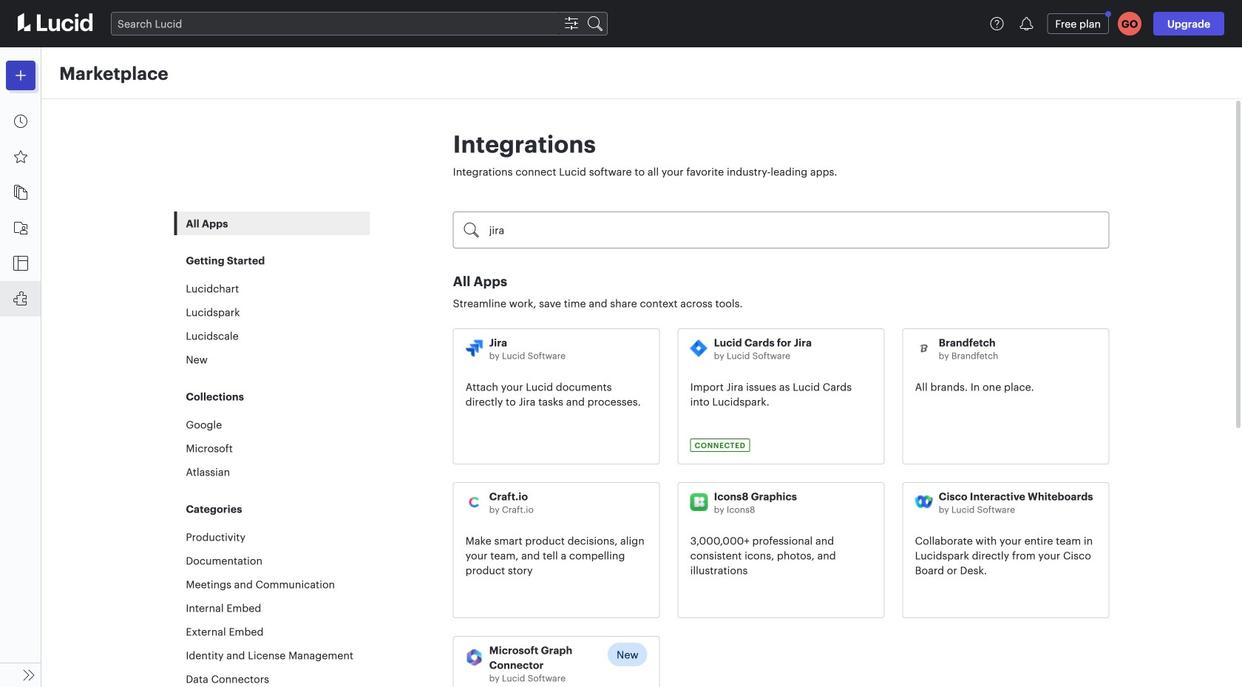 Task type: locate. For each thing, give the bounding box(es) containing it.
tab list
[[174, 276, 370, 371], [174, 412, 370, 483], [174, 525, 370, 687]]

Search Lucid text field
[[112, 13, 560, 35]]

tree item
[[0, 281, 41, 317]]

tab
[[174, 211, 370, 235]]

0 vertical spatial tab list
[[174, 276, 370, 371]]

None text field
[[483, 219, 1103, 241]]

1 vertical spatial tab list
[[174, 412, 370, 483]]

tree
[[0, 104, 41, 317]]

3 tab list from the top
[[174, 525, 370, 687]]

2 vertical spatial tab list
[[174, 525, 370, 687]]



Task type: describe. For each thing, give the bounding box(es) containing it.
2 tab list from the top
[[174, 412, 370, 483]]

1 tab list from the top
[[174, 276, 370, 371]]



Task type: vqa. For each thing, say whether or not it's contained in the screenshot.
group at the top left of page
no



